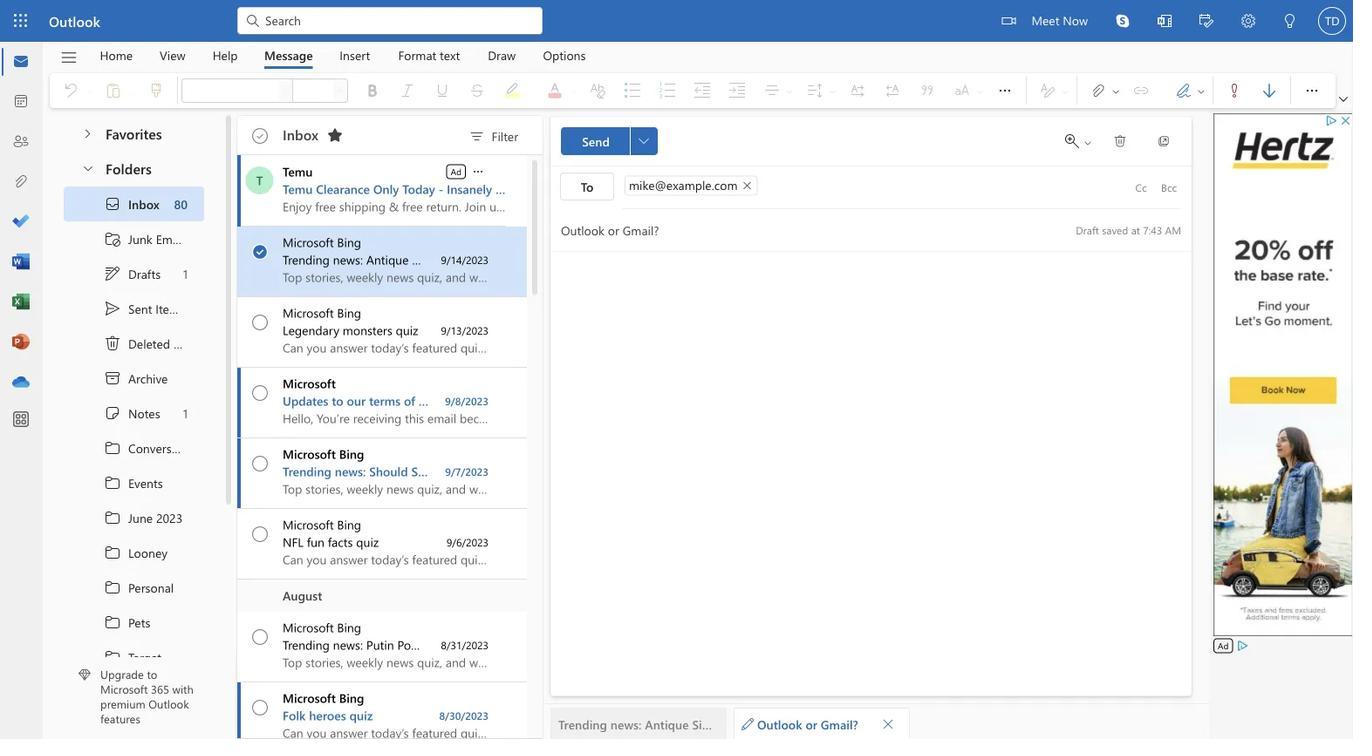 Task type: vqa. For each thing, say whether or not it's contained in the screenshot.
 button
no



Task type: locate. For each thing, give the bounding box(es) containing it.
1 horizontal spatial 
[[1113, 134, 1127, 148]]

deleted
[[128, 336, 170, 352]]

items right sent at the left top of page
[[156, 301, 185, 317]]

 for legendary monsters quiz
[[252, 315, 268, 331]]

1 vertical spatial to
[[453, 637, 465, 654]]

mail image
[[12, 53, 30, 71]]

2  from the top
[[104, 475, 121, 492]]

select a conversation checkbox left heroes
[[241, 683, 283, 721]]

1 vertical spatial news:
[[335, 464, 366, 480]]

should
[[369, 464, 408, 480]]

Select a conversation checkbox
[[241, 613, 283, 650], [241, 683, 283, 721]]

bing up legendary monsters quiz
[[337, 305, 361, 321]]

more right china…
[[626, 637, 654, 654]]

0 horizontal spatial ad
[[451, 166, 462, 178]]

0 vertical spatial 
[[253, 128, 267, 142]]

1 inside  tree item
[[183, 406, 188, 422]]

0 vertical spatial news:
[[333, 252, 363, 268]]

bing up facts
[[337, 517, 361, 533]]

3  tree item from the top
[[64, 501, 204, 536]]

1 vertical spatial  button
[[630, 127, 658, 155]]

 inside  
[[1111, 86, 1121, 96]]

2  from the top
[[253, 244, 267, 258]]

0 vertical spatial ad
[[451, 166, 462, 178]]

0 vertical spatial inbox
[[283, 125, 318, 144]]

0 vertical spatial to
[[332, 393, 344, 409]]

 up  option
[[253, 244, 267, 258]]

onedrive image
[[12, 374, 30, 392]]

0 horizontal spatial outlook
[[49, 11, 100, 30]]

2  tree item from the top
[[64, 466, 204, 501]]

1 vertical spatial select a conversation checkbox
[[241, 368, 283, 406]]

now
[[1063, 12, 1088, 28]]

to do image
[[12, 214, 30, 231]]

 tree item
[[64, 222, 204, 257]]

5  from the top
[[104, 579, 121, 597]]

items inside  deleted items
[[174, 336, 203, 352]]

 inside select a conversation option
[[253, 244, 267, 258]]

sewing
[[450, 252, 488, 268]]

items inside  sent items
[[156, 301, 185, 317]]

 inside the favorites tree item
[[80, 127, 94, 141]]

1 temu from the top
[[283, 164, 313, 180]]

1 vertical spatial 
[[639, 136, 649, 147]]

send
[[582, 133, 610, 149]]

5  from the top
[[252, 456, 268, 472]]

0 vertical spatial 
[[1113, 134, 1127, 148]]

 down 
[[104, 335, 121, 353]]

1 inside the  tree item
[[183, 266, 188, 282]]

use
[[419, 393, 438, 409]]

 button right  button at the right of the page
[[1336, 91, 1352, 108]]

notes
[[128, 406, 160, 422]]

 left the looney
[[104, 545, 121, 562]]

1 vertical spatial 1
[[183, 406, 188, 422]]

0 vertical spatial select a conversation checkbox
[[241, 227, 283, 264]]

home
[[100, 47, 133, 63]]

Font size text field
[[293, 80, 333, 101]]

microsoft up 'updates' on the left bottom
[[283, 376, 336, 392]]

 left pets at the left bottom of page
[[104, 614, 121, 632]]

1  from the top
[[252, 128, 268, 144]]

1 select a conversation checkbox from the top
[[241, 439, 283, 476]]

microsoft updates to our terms of use 9/8/2023
[[283, 376, 489, 409]]

6  from the top
[[104, 614, 121, 632]]

 button left favorites
[[71, 117, 103, 149]]

 search field
[[237, 0, 543, 39]]

Select a conversation checkbox
[[241, 298, 283, 335]]

folk heroes quiz
[[283, 708, 373, 724]]

microsoft up folk
[[283, 691, 336, 707]]

items
[[156, 301, 185, 317], [174, 336, 203, 352]]

more right the from…
[[659, 464, 688, 480]]

to left complain
[[453, 637, 465, 654]]

 tree item
[[64, 361, 204, 396]]

1  from the top
[[253, 128, 267, 142]]

ad left set your advertising preferences image
[[1218, 640, 1229, 652]]

7  tree item from the top
[[64, 640, 204, 675]]

 june 2023
[[104, 510, 183, 527]]

0 horizontal spatial  button
[[470, 163, 486, 180]]

2 vertical spatial quiz
[[350, 708, 373, 724]]

2 1 from the top
[[183, 406, 188, 422]]

 looney
[[104, 545, 168, 562]]

0 vertical spatial  button
[[1336, 91, 1352, 108]]

items right 'deleted'
[[174, 336, 203, 352]]

2 trending from the top
[[283, 464, 332, 480]]

microsoft down clearance
[[283, 234, 334, 250]]

1 vertical spatial  button
[[470, 163, 486, 180]]

trending down 'updates' on the left bottom
[[283, 464, 332, 480]]

ad up insanely at left
[[451, 166, 462, 178]]

 inbox
[[104, 195, 160, 213]]

 button left folders
[[72, 152, 102, 184]]

microsoft down 'updates' on the left bottom
[[283, 446, 336, 462]]

outlook banner
[[0, 0, 1353, 44]]

trending up legendary at the top of the page
[[283, 252, 330, 268]]

temu right t
[[283, 164, 313, 180]]

1 1 from the top
[[183, 266, 188, 282]]

0 horizontal spatial 
[[639, 136, 649, 147]]

 tree item
[[64, 291, 204, 326]]

0 horizontal spatial  button
[[630, 127, 658, 155]]

options button
[[530, 42, 599, 69]]

pets
[[128, 615, 150, 631]]

microsoft bing for folk heroes quiz
[[283, 691, 364, 707]]

 sent items
[[104, 300, 185, 318]]

0 vertical spatial temu
[[283, 164, 313, 180]]

outlook right premium on the left bottom
[[149, 697, 189, 712]]

 tree item up  events
[[64, 431, 204, 466]]

and right what…
[[633, 252, 653, 268]]

low
[[496, 181, 518, 197]]

microsoft for trending news: antique singer sewing machine values & what… and more
[[283, 234, 334, 250]]

 button
[[1228, 0, 1270, 44]]

 left folders
[[81, 161, 95, 175]]

 left the 'font size' text box on the left top
[[281, 86, 291, 96]]

 tree item
[[64, 257, 204, 291]]

singer
[[412, 252, 446, 268]]

quiz
[[396, 322, 418, 339], [356, 534, 379, 551], [350, 708, 373, 724]]

 button
[[1186, 0, 1228, 44]]

1 horizontal spatial outlook
[[149, 697, 189, 712]]

 tree item
[[64, 431, 204, 466], [64, 466, 204, 501], [64, 501, 204, 536], [64, 536, 204, 571], [64, 571, 204, 606], [64, 606, 204, 640], [64, 640, 204, 675]]

more for trending news: should supreme court disqualify trump from… and more
[[659, 464, 688, 480]]

 right  button at the right of the page
[[1339, 95, 1348, 104]]

include group
[[1081, 73, 1209, 108]]

0 horizontal spatial 
[[104, 335, 121, 353]]

2 vertical spatial and
[[602, 637, 623, 654]]

3 microsoft bing from the top
[[283, 446, 364, 462]]

tree inside application
[[64, 187, 204, 740]]

 button right send
[[630, 127, 658, 155]]

bing for trending news: antique singer sewing machine values & what… and more
[[337, 234, 361, 250]]

ad inside the message list list box
[[451, 166, 462, 178]]

application
[[0, 0, 1353, 740]]

microsoft up legendary at the top of the page
[[283, 305, 334, 321]]

select a conversation checkbox down  option
[[241, 368, 283, 406]]

 up insanely at left
[[471, 165, 485, 179]]

bing down the august heading
[[337, 620, 361, 636]]

1 vertical spatial 
[[253, 244, 267, 258]]

 tree item down  events
[[64, 501, 204, 536]]

0 vertical spatial trending
[[283, 252, 330, 268]]

microsoft down august on the left
[[283, 620, 334, 636]]

microsoft inside microsoft updates to our terms of use 9/8/2023
[[283, 376, 336, 392]]

 inside select all messages option
[[253, 128, 267, 142]]

 right 
[[1304, 82, 1321, 99]]

1 right notes
[[183, 406, 188, 422]]

temu right "temu" image at the top left of the page
[[283, 181, 313, 197]]

3 trending from the top
[[283, 637, 330, 654]]

microsoft for nfl fun facts quiz
[[283, 517, 334, 533]]

0 vertical spatial  button
[[1295, 73, 1330, 108]]

outlook
[[49, 11, 100, 30], [149, 697, 189, 712], [757, 717, 802, 733]]


[[1002, 14, 1016, 28]]

1 vertical spatial inbox
[[128, 196, 160, 212]]

quiz right monsters
[[396, 322, 418, 339]]

 right send button
[[639, 136, 649, 147]]

outlook left or on the right of the page
[[757, 717, 802, 733]]

more for trending news: putin powerless to complain about china… and more
[[626, 637, 654, 654]]

Select all messages checkbox
[[248, 124, 272, 148]]


[[244, 12, 262, 30]]

inbox right  on the left
[[128, 196, 160, 212]]

Select a conversation checkbox
[[241, 227, 283, 264], [241, 368, 283, 406]]

1 horizontal spatial 
[[997, 82, 1014, 99]]

1  from the top
[[104, 440, 121, 457]]

more
[[657, 252, 685, 268], [659, 464, 688, 480], [626, 637, 654, 654]]

temu
[[283, 164, 313, 180], [283, 181, 313, 197]]

6  from the top
[[252, 527, 268, 543]]

bing for legendary monsters quiz
[[337, 305, 361, 321]]

 down 
[[997, 82, 1014, 99]]

 deleted items
[[104, 335, 203, 353]]

ad
[[451, 166, 462, 178], [1218, 640, 1229, 652]]

0 vertical spatial select a conversation checkbox
[[241, 613, 283, 650]]

select a conversation checkbox down "temu" image at the top left of the page
[[241, 227, 283, 264]]

august heading
[[237, 580, 527, 613]]

1 vertical spatial 
[[104, 335, 121, 353]]

 button right 
[[1295, 73, 1330, 108]]


[[1226, 82, 1243, 99]]

 tree item up june
[[64, 466, 204, 501]]

bing down 'our'
[[339, 446, 364, 462]]

 right ''
[[1196, 86, 1207, 96]]

0 horizontal spatial 
[[471, 165, 485, 179]]

view
[[160, 47, 186, 63]]

 left june
[[104, 510, 121, 527]]

6 microsoft bing from the top
[[283, 691, 364, 707]]

bing
[[337, 234, 361, 250], [337, 305, 361, 321], [339, 446, 364, 462], [337, 517, 361, 533], [337, 620, 361, 636], [339, 691, 364, 707]]

microsoft for folk heroes quiz
[[283, 691, 336, 707]]

1 vertical spatial select a conversation checkbox
[[241, 683, 283, 721]]

8  from the top
[[252, 701, 268, 716]]

outlook inside upgrade to microsoft 365 with premium outlook features
[[149, 697, 189, 712]]

our
[[347, 393, 366, 409]]

 button
[[1102, 0, 1144, 42]]

draft
[[1076, 223, 1099, 237]]

microsoft bing up fun
[[283, 517, 361, 533]]

Add a subject text field
[[551, 216, 1060, 244]]

 tree item up  target
[[64, 606, 204, 640]]

microsoft up features on the bottom of the page
[[100, 682, 148, 697]]

select a conversation checkbox for trending news: putin powerless to complain about china… and more
[[241, 613, 283, 650]]

inbox inside inbox 
[[283, 125, 318, 144]]

 inside "button"
[[1113, 134, 1127, 148]]

2 microsoft bing from the top
[[283, 305, 361, 321]]

 for  pets
[[104, 614, 121, 632]]


[[104, 370, 121, 387]]

 inside tree item
[[104, 335, 121, 353]]

bing down clearance
[[337, 234, 361, 250]]

microsoft bing for trending news: should supreme court disqualify trump from… and more
[[283, 446, 364, 462]]

3  from the top
[[252, 315, 268, 331]]

1 horizontal spatial  button
[[1336, 91, 1352, 108]]

monsters
[[343, 322, 392, 339]]

 left favorites
[[80, 127, 94, 141]]

 tree item down  looney
[[64, 571, 204, 606]]

1 down email
[[183, 266, 188, 282]]

1 select a conversation checkbox from the top
[[241, 227, 283, 264]]

features
[[100, 712, 140, 727]]

application containing outlook
[[0, 0, 1353, 740]]


[[468, 128, 486, 146]]

folders
[[106, 159, 152, 177]]

 outlook or gmail?
[[742, 717, 858, 733]]

1 horizontal spatial inbox
[[283, 125, 318, 144]]


[[104, 440, 121, 457], [104, 475, 121, 492], [104, 510, 121, 527], [104, 545, 121, 562], [104, 579, 121, 597], [104, 614, 121, 632], [104, 649, 121, 667]]

7  from the top
[[104, 649, 121, 667]]

1 horizontal spatial ad
[[1218, 640, 1229, 652]]

2 vertical spatial more
[[626, 637, 654, 654]]

4  from the top
[[104, 545, 121, 562]]

tree
[[64, 187, 204, 740]]

cc
[[1136, 181, 1147, 195]]

clearance
[[316, 181, 370, 197]]

inbox
[[283, 125, 318, 144], [128, 196, 160, 212]]

saved
[[1102, 223, 1129, 237]]

1 vertical spatial select a conversation checkbox
[[241, 510, 283, 547]]

microsoft bing up heroes
[[283, 691, 364, 707]]

 inside option
[[252, 315, 268, 331]]

 for 
[[104, 440, 121, 457]]

 down 
[[104, 440, 121, 457]]

news: left 'putin'
[[333, 637, 363, 654]]

quiz right facts
[[356, 534, 379, 551]]

inbox left  button
[[283, 125, 318, 144]]

5 microsoft bing from the top
[[283, 620, 361, 636]]

 right 
[[1111, 86, 1121, 96]]

 tree item down pets at the left bottom of page
[[64, 640, 204, 675]]

inbox inside  inbox
[[128, 196, 160, 212]]

more right what…
[[657, 252, 685, 268]]

Select a conversation checkbox
[[241, 439, 283, 476], [241, 510, 283, 547]]

0 vertical spatial outlook
[[49, 11, 100, 30]]

t
[[256, 172, 263, 188]]

upgrade to microsoft 365 with premium outlook features
[[100, 667, 194, 727]]

 right  
[[1113, 134, 1127, 148]]

files image
[[12, 174, 30, 191]]

1 select a conversation checkbox from the top
[[241, 613, 283, 650]]

2 select a conversation checkbox from the top
[[241, 368, 283, 406]]

2 select a conversation checkbox from the top
[[241, 683, 283, 721]]

 up  pets
[[104, 579, 121, 597]]

1 vertical spatial items
[[174, 336, 203, 352]]

trending
[[283, 252, 330, 268], [283, 464, 332, 480], [283, 637, 330, 654]]

 up t
[[253, 128, 267, 142]]

reading pane main content
[[544, 109, 1209, 740]]

 for trending news: should supreme court disqualify trump from… and more
[[252, 456, 268, 472]]

and
[[633, 252, 653, 268], [635, 464, 656, 480], [602, 637, 623, 654]]

 left events
[[104, 475, 121, 492]]

bing for trending news: should supreme court disqualify trump from… and more
[[339, 446, 364, 462]]

 drafts
[[104, 265, 161, 283]]

0 horizontal spatial inbox
[[128, 196, 160, 212]]

news: left antique
[[333, 252, 363, 268]]

1 vertical spatial trending
[[283, 464, 332, 480]]

0 vertical spatial 1
[[183, 266, 188, 282]]

6  tree item from the top
[[64, 606, 204, 640]]

tree containing 
[[64, 187, 204, 740]]

2 vertical spatial outlook
[[757, 717, 802, 733]]

0 vertical spatial more
[[657, 252, 685, 268]]

select a conversation checkbox down 'updates' on the left bottom
[[241, 439, 283, 476]]

outlook up ''
[[49, 11, 100, 30]]

0 vertical spatial select a conversation checkbox
[[241, 439, 283, 476]]


[[104, 405, 121, 422]]

quiz right heroes
[[350, 708, 373, 724]]

2 vertical spatial trending
[[283, 637, 330, 654]]

meet
[[1032, 12, 1060, 28]]

2 vertical spatial news:
[[333, 637, 363, 654]]

folk
[[283, 708, 306, 724]]

items for 
[[156, 301, 185, 317]]

microsoft bing down 'updates' on the left bottom
[[283, 446, 364, 462]]

2 select a conversation checkbox from the top
[[241, 510, 283, 547]]

 right 
[[1083, 138, 1093, 148]]

 button
[[279, 79, 293, 103], [334, 79, 348, 103], [71, 117, 103, 149], [72, 152, 102, 184]]

1 vertical spatial more
[[659, 464, 688, 480]]

 for  events
[[104, 475, 121, 492]]

365
[[151, 682, 169, 697]]

 tree item up  personal
[[64, 536, 204, 571]]

 button up insanely at left
[[470, 163, 486, 180]]

0 vertical spatial items
[[156, 301, 185, 317]]

9/6/2023
[[447, 536, 489, 550]]

news: left should in the bottom left of the page
[[335, 464, 366, 480]]

1 for 
[[183, 406, 188, 422]]

 button inside folders tree item
[[72, 152, 102, 184]]

1 trending from the top
[[283, 252, 330, 268]]

with
[[172, 682, 194, 697]]

 for  june 2023
[[104, 510, 121, 527]]

0 vertical spatial quiz
[[396, 322, 418, 339]]

microsoft up fun
[[283, 517, 334, 533]]

1 horizontal spatial to
[[332, 393, 344, 409]]

4  from the top
[[252, 386, 268, 401]]

premium features image
[[79, 670, 91, 682]]

4  tree item from the top
[[64, 536, 204, 571]]

select a conversation checkbox for microsoft
[[241, 368, 283, 406]]


[[1200, 14, 1214, 28]]

1 vertical spatial and
[[635, 464, 656, 480]]


[[1157, 134, 1171, 148]]

tab list containing home
[[86, 42, 600, 69]]

4 microsoft bing from the top
[[283, 517, 361, 533]]

select a conversation checkbox down august on the left
[[241, 613, 283, 650]]


[[104, 230, 121, 248]]

2 temu from the top
[[283, 181, 313, 197]]

to inside upgrade to microsoft 365 with premium outlook features
[[147, 667, 157, 683]]

 
[[1175, 82, 1207, 99]]

microsoft bing up legendary at the top of the page
[[283, 305, 361, 321]]

bing for trending news: putin powerless to complain about china… and more
[[337, 620, 361, 636]]

7  from the top
[[252, 630, 268, 646]]

calendar image
[[12, 93, 30, 111]]

 inside popup button
[[997, 82, 1014, 99]]

tab list
[[86, 42, 600, 69]]

 button
[[876, 712, 901, 737]]


[[104, 265, 121, 283]]

microsoft bing down clearance
[[283, 234, 361, 250]]

basic text group
[[182, 73, 1023, 108]]

0 horizontal spatial to
[[147, 667, 157, 683]]


[[742, 719, 754, 731]]


[[104, 195, 121, 213]]

bcc
[[1161, 181, 1177, 195]]

meet now
[[1032, 12, 1088, 28]]

1
[[183, 266, 188, 282], [183, 406, 188, 422]]

microsoft for legendary monsters quiz
[[283, 305, 334, 321]]

to down target
[[147, 667, 157, 683]]


[[1261, 82, 1278, 99]]

and right the from…
[[635, 464, 656, 480]]

 for  looney
[[104, 545, 121, 562]]

antique
[[366, 252, 409, 268]]

 inside reading pane main content
[[639, 136, 649, 147]]

2 vertical spatial to
[[147, 667, 157, 683]]

today
[[402, 181, 435, 197]]

china…
[[559, 637, 599, 654]]

trending for trending news: should supreme court disqualify trump from… and more
[[283, 464, 332, 480]]

1 microsoft bing from the top
[[283, 234, 361, 250]]

3  from the top
[[104, 510, 121, 527]]

bing up folk heroes quiz
[[339, 691, 364, 707]]

select a conversation checkbox left fun
[[241, 510, 283, 547]]

1 vertical spatial temu
[[283, 181, 313, 197]]

1 vertical spatial outlook
[[149, 697, 189, 712]]


[[281, 86, 291, 96], [336, 86, 346, 96], [1111, 86, 1121, 96], [1196, 86, 1207, 96], [80, 127, 94, 141], [1083, 138, 1093, 148], [81, 161, 95, 175]]

td
[[1325, 14, 1340, 27]]

 for 
[[1113, 134, 1127, 148]]

2 horizontal spatial outlook
[[757, 717, 802, 733]]

and right china…
[[602, 637, 623, 654]]

to left 'our'
[[332, 393, 344, 409]]

microsoft bing for trending news: antique singer sewing machine values & what… and more
[[283, 234, 361, 250]]

1 horizontal spatial  button
[[1295, 73, 1330, 108]]

 up upgrade at the left
[[104, 649, 121, 667]]

 inside select all messages option
[[252, 128, 268, 144]]

news: for should
[[335, 464, 366, 480]]

microsoft bing down august on the left
[[283, 620, 361, 636]]

trending down august on the left
[[283, 637, 330, 654]]

0 vertical spatial 
[[1339, 95, 1348, 104]]

excel image
[[12, 294, 30, 312]]

1 for 
[[183, 266, 188, 282]]

 pets
[[104, 614, 150, 632]]

 button inside the message list list box
[[470, 163, 486, 180]]

Font text field
[[182, 80, 278, 101]]



Task type: describe. For each thing, give the bounding box(es) containing it.
at
[[1132, 223, 1140, 237]]


[[1116, 14, 1130, 28]]

looney
[[128, 545, 168, 561]]

bing for folk heroes quiz
[[339, 691, 364, 707]]

tags group
[[1217, 73, 1287, 108]]

td button
[[1312, 0, 1353, 42]]

people image
[[12, 134, 30, 151]]

format
[[398, 47, 437, 63]]

 archive
[[104, 370, 168, 387]]

insert
[[340, 47, 370, 63]]

help
[[213, 47, 238, 63]]


[[1175, 82, 1193, 99]]

format text
[[398, 47, 460, 63]]

1 vertical spatial quiz
[[356, 534, 379, 551]]

Search for email, meetings, files and more. field
[[264, 11, 532, 29]]

personal
[[128, 580, 174, 596]]

folders tree item
[[64, 152, 204, 187]]

options
[[543, 47, 586, 63]]

trending for trending news: antique singer sewing machine values & what… and more
[[283, 252, 330, 268]]

 
[[1090, 82, 1121, 99]]

80
[[174, 196, 188, 212]]

microsoft bing for nfl fun facts quiz
[[283, 517, 361, 533]]

 inside  
[[1196, 86, 1207, 96]]

microsoft inside upgrade to microsoft 365 with premium outlook features
[[100, 682, 148, 697]]

1  tree item from the top
[[64, 431, 204, 466]]


[[1284, 14, 1298, 28]]

complain
[[468, 637, 520, 654]]

insanely
[[447, 181, 492, 197]]

message button
[[251, 42, 326, 69]]

select a conversation checkbox for microsoft bing
[[241, 227, 283, 264]]

august
[[283, 588, 322, 604]]

7:43
[[1143, 223, 1162, 237]]

1 vertical spatial ad
[[1218, 640, 1229, 652]]

temu clearance only today - insanely low prices
[[283, 181, 554, 197]]

0 vertical spatial and
[[633, 252, 653, 268]]

sent
[[128, 301, 152, 317]]

microsoft bing for trending news: putin powerless to complain about china… and more
[[283, 620, 361, 636]]

premium
[[100, 697, 145, 712]]

 for folk heroes quiz
[[252, 701, 268, 716]]

select a conversation checkbox for trending news: should supreme court disqualify trump from… and more
[[241, 439, 283, 476]]

 for  target
[[104, 649, 121, 667]]

news: for putin
[[333, 637, 363, 654]]

temu for temu clearance only today - insanely low prices
[[283, 181, 313, 197]]

 notes
[[104, 405, 160, 422]]

9/8/2023
[[445, 394, 489, 408]]

am
[[1165, 223, 1182, 237]]

items for 
[[174, 336, 203, 352]]

 tree item
[[64, 187, 204, 222]]

 button inside the favorites tree item
[[71, 117, 103, 149]]

 junk email
[[104, 230, 185, 248]]

 inside folders tree item
[[81, 161, 95, 175]]

 events
[[104, 475, 163, 492]]

june
[[128, 510, 153, 526]]

and for trending news: should supreme court disqualify trump from… and more
[[635, 464, 656, 480]]

2 horizontal spatial to
[[453, 637, 465, 654]]

set your advertising preferences image
[[1236, 640, 1250, 654]]

outlook inside reading pane main content
[[757, 717, 802, 733]]

 button
[[1217, 77, 1252, 105]]

machine
[[492, 252, 538, 268]]

to inside microsoft updates to our terms of use 9/8/2023
[[332, 393, 344, 409]]


[[60, 48, 78, 67]]

 inside  
[[1083, 138, 1093, 148]]

email
[[156, 231, 185, 247]]

trending news: putin powerless to complain about china… and more
[[283, 637, 654, 654]]

 for microsoft bing
[[253, 244, 267, 258]]

quiz for legendary monsters quiz
[[396, 322, 418, 339]]

prices
[[521, 181, 554, 197]]

 tree item
[[64, 396, 204, 431]]

&
[[579, 252, 589, 268]]

To text field
[[623, 176, 1127, 199]]

values
[[541, 252, 575, 268]]

temu image
[[246, 167, 274, 195]]

 inside the message list list box
[[471, 165, 485, 179]]

favorites tree item
[[64, 117, 204, 152]]

drafts
[[128, 266, 161, 282]]

tab list inside application
[[86, 42, 600, 69]]

 for  personal
[[104, 579, 121, 597]]

gmail?
[[821, 717, 858, 733]]

 for trending news: putin powerless to complain about china… and more
[[252, 630, 268, 646]]

temu for temu
[[283, 164, 313, 180]]

fun
[[307, 534, 325, 551]]

select a conversation checkbox for nfl fun facts quiz
[[241, 510, 283, 547]]

junk
[[128, 231, 153, 247]]

powerpoint image
[[12, 334, 30, 352]]

news: for antique
[[333, 252, 363, 268]]

message
[[264, 47, 313, 63]]

trump
[[556, 464, 591, 480]]

outlook inside banner
[[49, 11, 100, 30]]

 button
[[1270, 0, 1312, 44]]

mike@example.com button
[[625, 176, 758, 196]]

left-rail-appbar navigation
[[3, 42, 38, 403]]


[[882, 719, 894, 731]]

microsoft bing for legendary monsters quiz
[[283, 305, 361, 321]]

text
[[440, 47, 460, 63]]

 for  deleted items
[[104, 335, 121, 353]]

message list section
[[237, 112, 688, 740]]

microsoft for trending news: should supreme court disqualify trump from… and more
[[283, 446, 336, 462]]

quiz for folk heroes quiz
[[350, 708, 373, 724]]

archive
[[128, 371, 168, 387]]

2 horizontal spatial 
[[1304, 82, 1321, 99]]

bing for nfl fun facts quiz
[[337, 517, 361, 533]]

5  tree item from the top
[[64, 571, 204, 606]]

1 horizontal spatial 
[[1339, 95, 1348, 104]]

 for inbox
[[253, 128, 267, 142]]

 right the 'font size' text box on the left top
[[336, 86, 346, 96]]

select a conversation checkbox for folk heroes quiz
[[241, 683, 283, 721]]

2  from the top
[[252, 244, 268, 260]]


[[326, 127, 344, 144]]

clipboard group
[[53, 73, 174, 108]]

9/13/2023
[[441, 324, 489, 338]]

inbox heading
[[283, 116, 349, 154]]

8/31/2023
[[441, 639, 489, 653]]

 tree item
[[64, 326, 204, 361]]

 button down message button
[[279, 79, 293, 103]]

 for nfl fun facts quiz
[[252, 527, 268, 543]]

from…
[[595, 464, 631, 480]]

 button
[[1147, 127, 1182, 155]]

more apps image
[[12, 412, 30, 429]]

putin
[[366, 637, 394, 654]]

2023
[[156, 510, 183, 526]]

 target
[[104, 649, 161, 667]]

bcc button
[[1155, 174, 1183, 202]]

microsoft for trending news: putin powerless to complain about china… and more
[[283, 620, 334, 636]]

word image
[[12, 254, 30, 271]]

home button
[[87, 42, 146, 69]]

 button right the 'font size' text box on the left top
[[334, 79, 348, 103]]

 filter
[[468, 128, 518, 146]]

and for trending news: putin powerless to complain about china… and more
[[602, 637, 623, 654]]

message list list box
[[237, 155, 688, 740]]

 for updates to our terms of use
[[252, 386, 268, 401]]

facts
[[328, 534, 353, 551]]

or
[[806, 717, 818, 733]]

terms
[[369, 393, 401, 409]]


[[1065, 134, 1079, 148]]

of
[[404, 393, 415, 409]]

9/14/2023
[[441, 253, 489, 267]]

 
[[1065, 134, 1093, 148]]

target
[[128, 650, 161, 666]]

 button
[[51, 43, 86, 72]]

nfl fun facts quiz
[[283, 534, 379, 551]]

view button
[[147, 42, 199, 69]]

inbox 
[[283, 125, 344, 144]]

trending for trending news: putin powerless to complain about china… and more
[[283, 637, 330, 654]]

 button
[[988, 73, 1023, 108]]

what…
[[592, 252, 630, 268]]

 button inside reading pane main content
[[630, 127, 658, 155]]



